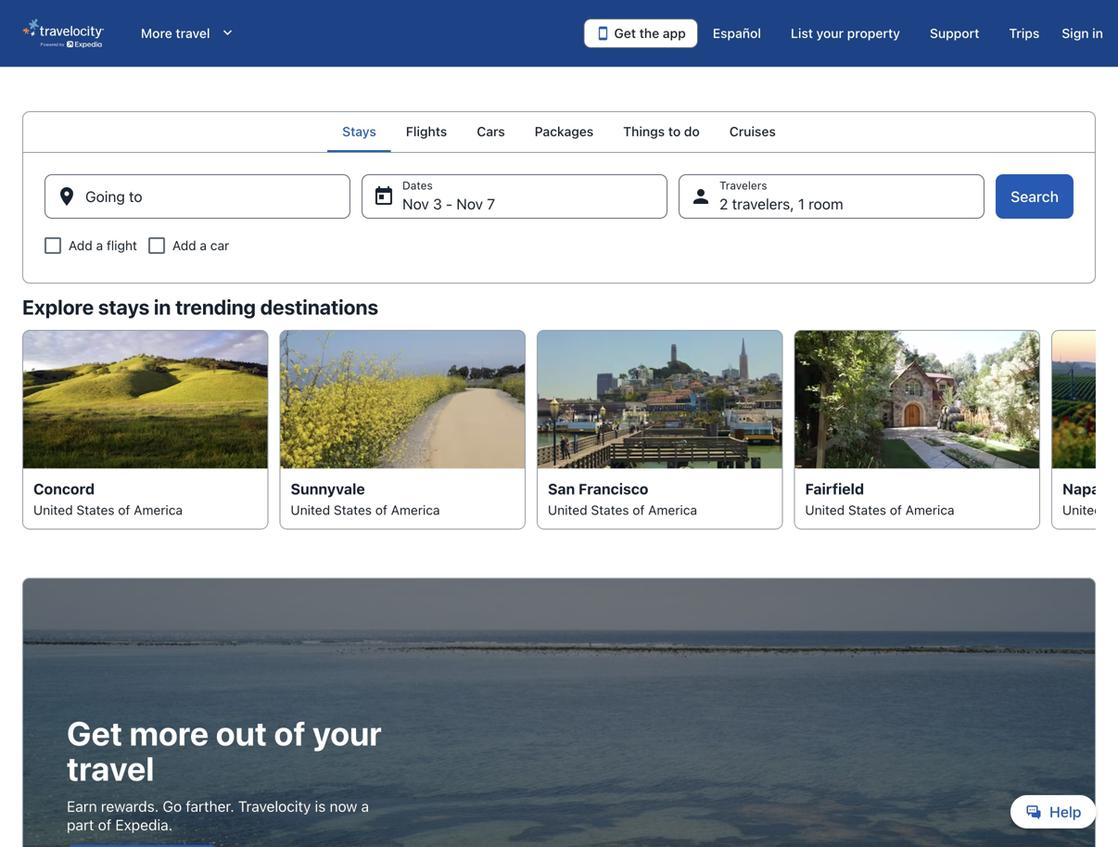 Task type: describe. For each thing, give the bounding box(es) containing it.
2 travelers, 1 room button
[[679, 174, 985, 219]]

get the app
[[614, 25, 686, 41]]

san francisco featuring a ferry, a high rise building and skyline image
[[537, 330, 783, 468]]

in inside get more out of your travel main content
[[154, 295, 171, 319]]

more travel
[[141, 25, 210, 41]]

a for flight
[[96, 238, 103, 253]]

expedia.
[[115, 816, 173, 833]]

list
[[791, 25, 813, 41]]

things
[[623, 124, 665, 139]]

the
[[639, 25, 659, 41]]

app
[[663, 25, 686, 41]]

francisco
[[579, 480, 648, 498]]

packages
[[535, 124, 594, 139]]

concord
[[33, 480, 95, 498]]

flights
[[406, 124, 447, 139]]

español
[[713, 25, 761, 41]]

travel inside dropdown button
[[176, 25, 210, 41]]

sign
[[1062, 25, 1089, 41]]

more
[[141, 25, 172, 41]]

a inside earn rewards. go farther. travelocity is now a part of expedia.
[[361, 797, 369, 815]]

states for sunnyvale
[[334, 502, 372, 518]]

fairfield which includes a house image
[[794, 330, 1040, 468]]

list your property
[[791, 25, 900, 41]]

add for add a car
[[172, 238, 196, 253]]

america inside san francisco united states of america
[[648, 502, 697, 518]]

trending
[[175, 295, 256, 319]]

a for car
[[200, 238, 207, 253]]

travelocity logo image
[[22, 19, 104, 48]]

states for fairfield
[[848, 502, 886, 518]]

now
[[330, 797, 357, 815]]

add a flight
[[69, 238, 137, 253]]

stays link
[[327, 111, 391, 152]]

united for napa
[[1062, 502, 1102, 518]]

san
[[548, 480, 575, 498]]

flight
[[107, 238, 137, 253]]

united for fairfield
[[805, 502, 845, 518]]

explore stays in trending destinations
[[22, 295, 378, 319]]

property
[[847, 25, 900, 41]]

napa
[[1062, 480, 1100, 498]]

car
[[210, 238, 229, 253]]

support link
[[915, 17, 994, 50]]

travelers,
[[732, 195, 794, 213]]

list your property link
[[776, 17, 915, 50]]

leading image
[[596, 26, 610, 41]]

napa united st
[[1062, 480, 1118, 518]]

nov 3 - nov 7 button
[[362, 174, 668, 219]]

more travel button
[[126, 17, 251, 50]]

add for add a flight
[[69, 238, 92, 253]]

get for get the app
[[614, 25, 636, 41]]

st
[[1105, 502, 1118, 518]]

cruises link
[[715, 111, 791, 152]]

states for concord
[[76, 502, 115, 518]]

2 nov from the left
[[456, 195, 483, 213]]

earn rewards. go farther. travelocity is now a part of expedia.
[[67, 797, 369, 833]]

nov 3 - nov 7
[[402, 195, 495, 213]]

of for concord united states of america
[[118, 502, 130, 518]]

things to do link
[[608, 111, 715, 152]]

destinations
[[260, 295, 378, 319]]

earn
[[67, 797, 97, 815]]

united inside san francisco united states of america
[[548, 502, 587, 518]]

united for sunnyvale
[[291, 502, 330, 518]]

stays
[[98, 295, 149, 319]]

1
[[798, 195, 805, 213]]



Task type: vqa. For each thing, say whether or not it's contained in the screenshot.
NEXT MONTH icon
no



Task type: locate. For each thing, give the bounding box(es) containing it.
0 vertical spatial your
[[816, 25, 844, 41]]

more
[[129, 713, 209, 752]]

search
[[1011, 188, 1059, 205]]

get left more
[[67, 713, 122, 752]]

a left flight
[[96, 238, 103, 253]]

1 vertical spatial get
[[67, 713, 122, 752]]

states inside san francisco united states of america
[[591, 502, 629, 518]]

a right the now
[[361, 797, 369, 815]]

travelocity
[[238, 797, 311, 815]]

1 add from the left
[[69, 238, 92, 253]]

of inside 'get more out of your travel'
[[274, 713, 306, 752]]

united inside concord united states of america
[[33, 502, 73, 518]]

1 vertical spatial in
[[154, 295, 171, 319]]

1 vertical spatial travel
[[67, 748, 154, 788]]

sunnyvale
[[291, 480, 365, 498]]

0 horizontal spatial get
[[67, 713, 122, 752]]

1 horizontal spatial add
[[172, 238, 196, 253]]

1 states from the left
[[76, 502, 115, 518]]

trips
[[1009, 25, 1040, 41]]

0 vertical spatial get
[[614, 25, 636, 41]]

states down sunnyvale
[[334, 502, 372, 518]]

1 horizontal spatial travel
[[176, 25, 210, 41]]

part
[[67, 816, 94, 833]]

states down fairfield
[[848, 502, 886, 518]]

room
[[809, 195, 843, 213]]

united down fairfield
[[805, 502, 845, 518]]

united inside napa united st
[[1062, 502, 1102, 518]]

states inside the fairfield united states of america
[[848, 502, 886, 518]]

get right leading image
[[614, 25, 636, 41]]

travel right more at left
[[176, 25, 210, 41]]

united down "napa" at the right bottom
[[1062, 502, 1102, 518]]

1 horizontal spatial nov
[[456, 195, 483, 213]]

0 horizontal spatial your
[[313, 713, 382, 752]]

3 united from the left
[[548, 502, 587, 518]]

0 horizontal spatial add
[[69, 238, 92, 253]]

nov right -
[[456, 195, 483, 213]]

united
[[33, 502, 73, 518], [291, 502, 330, 518], [548, 502, 587, 518], [805, 502, 845, 518], [1062, 502, 1102, 518]]

united inside the fairfield united states of america
[[805, 502, 845, 518]]

concord united states of america
[[33, 480, 183, 518]]

cruises
[[729, 124, 776, 139]]

get more out of your travel main content
[[0, 111, 1118, 847]]

your right list in the top of the page
[[816, 25, 844, 41]]

get for get more out of your travel
[[67, 713, 122, 752]]

of inside sunnyvale united states of america
[[375, 502, 387, 518]]

things to do
[[623, 124, 700, 139]]

2
[[719, 195, 728, 213]]

cars link
[[462, 111, 520, 152]]

a left car
[[200, 238, 207, 253]]

farther.
[[186, 797, 234, 815]]

0 vertical spatial in
[[1092, 25, 1103, 41]]

in right stays on the top of page
[[154, 295, 171, 319]]

3 america from the left
[[648, 502, 697, 518]]

cars
[[477, 124, 505, 139]]

0 vertical spatial travel
[[176, 25, 210, 41]]

of inside san francisco united states of america
[[633, 502, 645, 518]]

5 united from the left
[[1062, 502, 1102, 518]]

1 horizontal spatial in
[[1092, 25, 1103, 41]]

a
[[96, 238, 103, 253], [200, 238, 207, 253], [361, 797, 369, 815]]

stays
[[342, 124, 376, 139]]

add
[[69, 238, 92, 253], [172, 238, 196, 253]]

united for concord
[[33, 502, 73, 518]]

tab list inside get more out of your travel main content
[[22, 111, 1096, 152]]

get more out of your travel
[[67, 713, 382, 788]]

go
[[163, 797, 182, 815]]

napa showing farmland, tranquil scenes and a sunset image
[[1051, 330, 1118, 468]]

2 states from the left
[[334, 502, 372, 518]]

flights link
[[391, 111, 462, 152]]

add left flight
[[69, 238, 92, 253]]

4 america from the left
[[905, 502, 955, 518]]

add left car
[[172, 238, 196, 253]]

tab list
[[22, 111, 1096, 152]]

travel inside 'get more out of your travel'
[[67, 748, 154, 788]]

3 states from the left
[[591, 502, 629, 518]]

4 states from the left
[[848, 502, 886, 518]]

get inside 'get more out of your travel'
[[67, 713, 122, 752]]

nov
[[402, 195, 429, 213], [456, 195, 483, 213]]

1 horizontal spatial your
[[816, 25, 844, 41]]

2 add from the left
[[172, 238, 196, 253]]

get the app link
[[584, 19, 698, 48]]

united down san
[[548, 502, 587, 518]]

packages link
[[520, 111, 608, 152]]

travel sale activities deals image
[[22, 578, 1096, 847]]

united down concord
[[33, 502, 73, 518]]

united down sunnyvale
[[291, 502, 330, 518]]

out
[[216, 713, 267, 752]]

travel
[[176, 25, 210, 41], [67, 748, 154, 788]]

your
[[816, 25, 844, 41], [313, 713, 382, 752]]

2 horizontal spatial a
[[361, 797, 369, 815]]

rewards.
[[101, 797, 159, 815]]

nov left '3'
[[402, 195, 429, 213]]

0 horizontal spatial nov
[[402, 195, 429, 213]]

travel up 'rewards.'
[[67, 748, 154, 788]]

is
[[315, 797, 326, 815]]

of inside the fairfield united states of america
[[890, 502, 902, 518]]

states inside concord united states of america
[[76, 502, 115, 518]]

1 horizontal spatial get
[[614, 25, 636, 41]]

sunnyvale united states of america
[[291, 480, 440, 518]]

states down francisco
[[591, 502, 629, 518]]

-
[[446, 195, 453, 213]]

1 horizontal spatial a
[[200, 238, 207, 253]]

of inside earn rewards. go farther. travelocity is now a part of expedia.
[[98, 816, 111, 833]]

español button
[[698, 17, 776, 50]]

show previous card image
[[11, 419, 33, 441]]

fairfield united states of america
[[805, 480, 955, 518]]

trips link
[[994, 17, 1054, 50]]

add a car
[[172, 238, 229, 253]]

4 united from the left
[[805, 502, 845, 518]]

sign in button
[[1054, 17, 1111, 50]]

san francisco united states of america
[[548, 480, 697, 518]]

america inside the fairfield united states of america
[[905, 502, 955, 518]]

get
[[614, 25, 636, 41], [67, 713, 122, 752]]

1 nov from the left
[[402, 195, 429, 213]]

tab list containing stays
[[22, 111, 1096, 152]]

america for sunnyvale
[[391, 502, 440, 518]]

to
[[668, 124, 681, 139]]

your inside 'get more out of your travel'
[[313, 713, 382, 752]]

fairfield
[[805, 480, 864, 498]]

america for concord
[[134, 502, 183, 518]]

sign in
[[1062, 25, 1103, 41]]

states inside sunnyvale united states of america
[[334, 502, 372, 518]]

of inside concord united states of america
[[118, 502, 130, 518]]

america
[[134, 502, 183, 518], [391, 502, 440, 518], [648, 502, 697, 518], [905, 502, 955, 518]]

in
[[1092, 25, 1103, 41], [154, 295, 171, 319]]

7
[[487, 195, 495, 213]]

of for get more out of your travel
[[274, 713, 306, 752]]

2 america from the left
[[391, 502, 440, 518]]

in right sign
[[1092, 25, 1103, 41]]

3
[[433, 195, 442, 213]]

1 vertical spatial your
[[313, 713, 382, 752]]

search button
[[996, 174, 1074, 219]]

of for sunnyvale united states of america
[[375, 502, 387, 518]]

in inside dropdown button
[[1092, 25, 1103, 41]]

0 horizontal spatial in
[[154, 295, 171, 319]]

america inside sunnyvale united states of america
[[391, 502, 440, 518]]

america inside concord united states of america
[[134, 502, 183, 518]]

show next card image
[[1085, 419, 1107, 441]]

support
[[930, 25, 979, 41]]

america for fairfield
[[905, 502, 955, 518]]

of
[[118, 502, 130, 518], [375, 502, 387, 518], [633, 502, 645, 518], [890, 502, 902, 518], [274, 713, 306, 752], [98, 816, 111, 833]]

states down concord
[[76, 502, 115, 518]]

1 america from the left
[[134, 502, 183, 518]]

states
[[76, 502, 115, 518], [334, 502, 372, 518], [591, 502, 629, 518], [848, 502, 886, 518]]

of for fairfield united states of america
[[890, 502, 902, 518]]

explore
[[22, 295, 94, 319]]

your up the now
[[313, 713, 382, 752]]

0 horizontal spatial travel
[[67, 748, 154, 788]]

2 travelers, 1 room
[[719, 195, 843, 213]]

0 horizontal spatial a
[[96, 238, 103, 253]]

1 united from the left
[[33, 502, 73, 518]]

do
[[684, 124, 700, 139]]

united inside sunnyvale united states of america
[[291, 502, 330, 518]]

2 united from the left
[[291, 502, 330, 518]]



